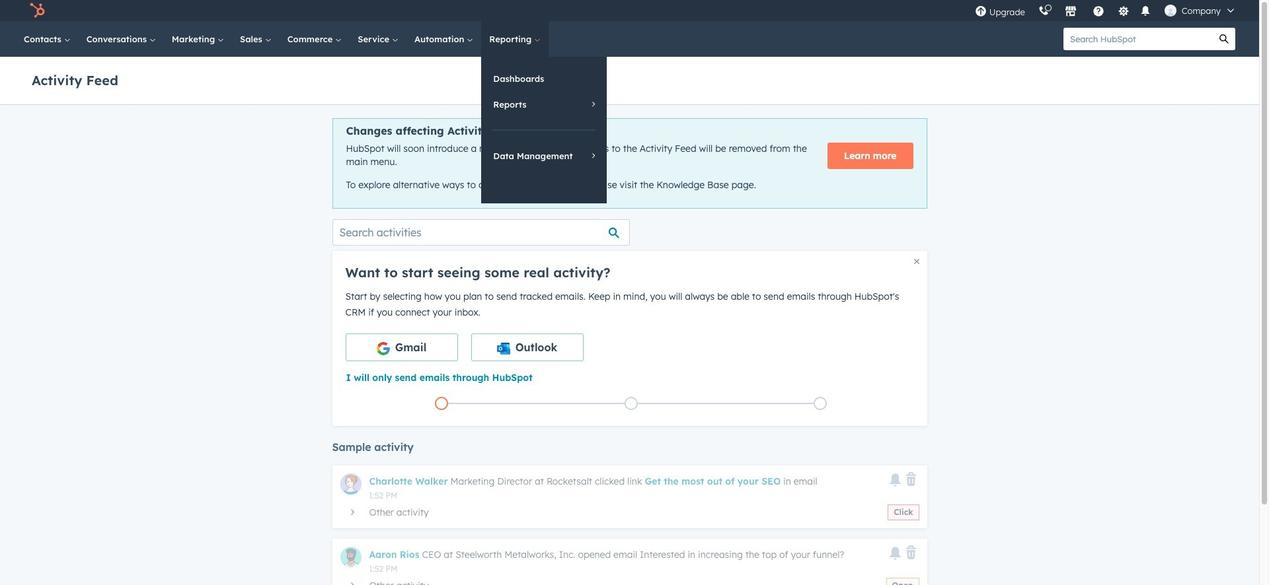 Task type: locate. For each thing, give the bounding box(es) containing it.
menu
[[968, 0, 1243, 21]]

list
[[347, 395, 915, 413]]

None checkbox
[[345, 334, 458, 361], [471, 334, 583, 361], [345, 334, 458, 361], [471, 334, 583, 361]]



Task type: vqa. For each thing, say whether or not it's contained in the screenshot.
Search activities search field
yes



Task type: describe. For each thing, give the bounding box(es) containing it.
reporting menu
[[481, 57, 607, 204]]

close image
[[914, 259, 919, 264]]

jacob simon image
[[1165, 5, 1177, 17]]

marketplaces image
[[1065, 6, 1077, 18]]

onboarding.steps.finalstep.title image
[[817, 401, 824, 408]]

Search HubSpot search field
[[1064, 28, 1213, 50]]

onboarding.steps.sendtrackedemailingmail.title image
[[628, 401, 634, 408]]

Search activities search field
[[332, 219, 630, 246]]



